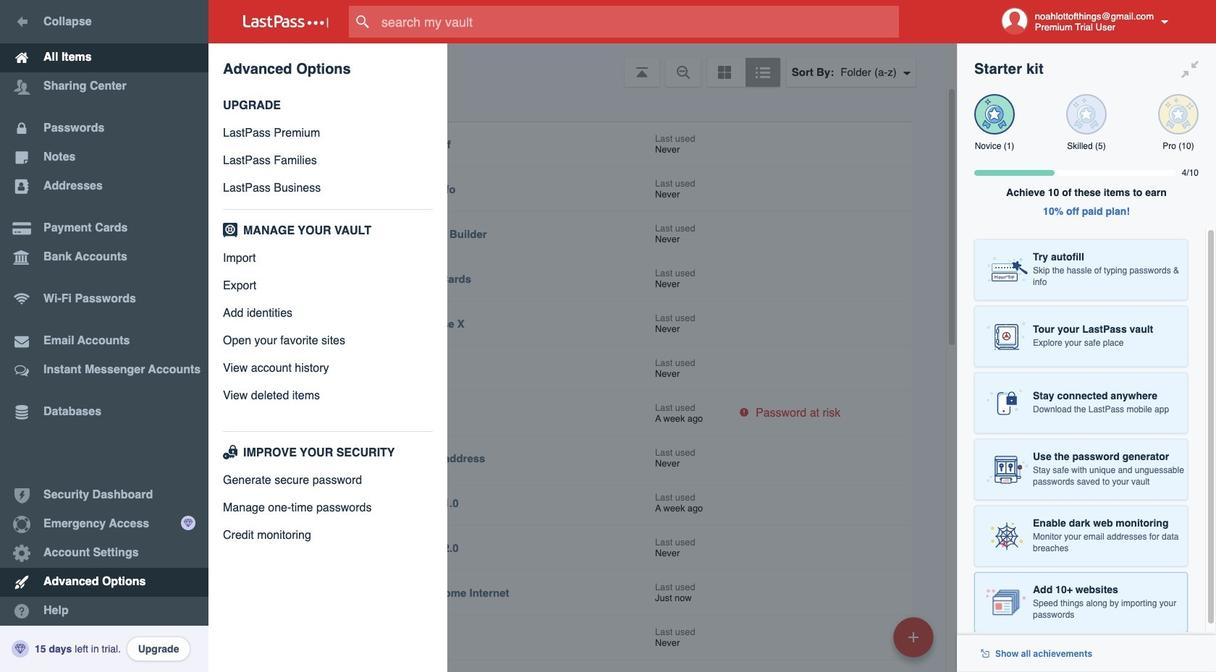 Task type: locate. For each thing, give the bounding box(es) containing it.
main navigation navigation
[[0, 0, 209, 673]]

search my vault text field
[[349, 6, 928, 38]]

improve your security image
[[220, 445, 240, 460]]

manage your vault image
[[220, 223, 240, 237]]



Task type: describe. For each thing, give the bounding box(es) containing it.
new item navigation
[[888, 613, 943, 673]]

vault options navigation
[[209, 43, 957, 87]]

lastpass image
[[243, 15, 329, 28]]

new item image
[[909, 632, 919, 643]]

Search search field
[[349, 6, 928, 38]]



Task type: vqa. For each thing, say whether or not it's contained in the screenshot.
Manage Your Vault Image
yes



